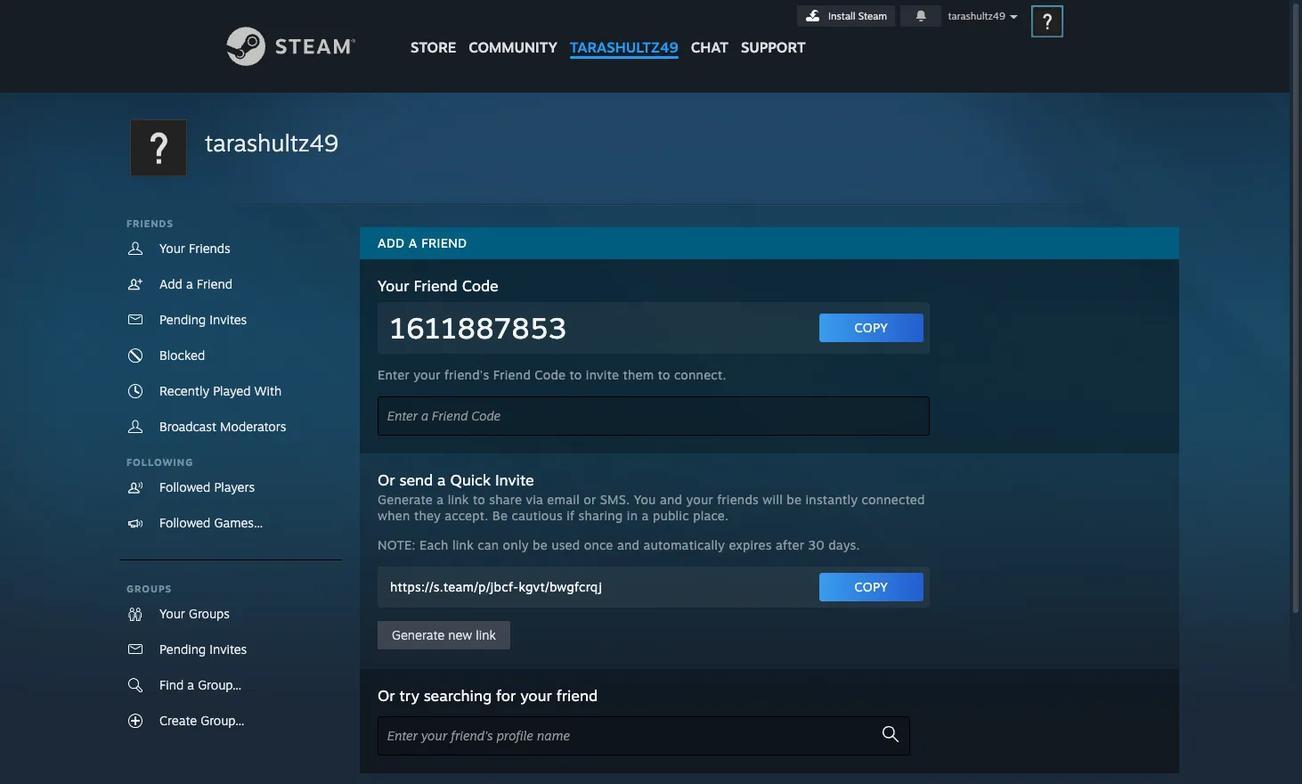 Task type: vqa. For each thing, say whether or not it's contained in the screenshot.
Cancel button
no



Task type: describe. For each thing, give the bounding box(es) containing it.
chat
[[691, 38, 729, 56]]

your groups
[[159, 606, 230, 621]]

1611887853
[[390, 310, 567, 346]]

a right find
[[187, 677, 194, 692]]

your friends link
[[119, 231, 342, 266]]

2 invites from the top
[[210, 641, 247, 657]]

followed players
[[159, 479, 255, 494]]

automatically
[[644, 537, 725, 552]]

your groups link
[[119, 596, 342, 632]]

or send a quick invite generate a link to share via email or sms. you and your friends will be instantly connected when they accept. be cautious if sharing in a public place.
[[378, 470, 925, 523]]

your for your friends
[[159, 241, 185, 256]]

players
[[214, 479, 255, 494]]

generate new link button
[[378, 621, 510, 650]]

generate inside generate new link button
[[392, 627, 445, 642]]

quick
[[450, 470, 491, 489]]

a up they on the left bottom of page
[[437, 492, 444, 507]]

tarashultz49 for bottom tarashultz49 'link'
[[205, 128, 339, 157]]

when
[[378, 508, 410, 523]]

used
[[552, 537, 580, 552]]

invite
[[495, 470, 534, 489]]

group... inside find a group... link
[[198, 677, 242, 692]]

enter
[[378, 367, 410, 382]]

store
[[411, 38, 456, 56]]

broadcast
[[159, 419, 216, 434]]

recently
[[159, 383, 209, 398]]

to for invite
[[473, 492, 485, 507]]

games...
[[214, 515, 263, 530]]

once
[[584, 537, 614, 552]]

a inside 'link'
[[186, 276, 193, 291]]

pending invites for 2nd pending invites link from the bottom of the page
[[159, 312, 247, 327]]

Enter a Friend Code text field
[[378, 396, 930, 436]]

friend's
[[445, 367, 490, 382]]

30
[[809, 537, 825, 552]]

try
[[400, 686, 419, 705]]

https://s.team/p/jbcf-kgvt/bwgfcrqj
[[390, 579, 602, 594]]

community
[[469, 38, 558, 56]]

0 horizontal spatial groups
[[127, 583, 172, 595]]

add a friend link
[[119, 266, 342, 302]]

you
[[634, 492, 656, 507]]

0 vertical spatial tarashultz49 link
[[564, 0, 685, 65]]

support link
[[735, 0, 812, 61]]

your for your friend code
[[378, 276, 409, 295]]

2 pending invites link from the top
[[119, 632, 342, 667]]

0 vertical spatial your
[[414, 367, 441, 382]]

be
[[493, 508, 508, 523]]

0 horizontal spatial and
[[617, 537, 640, 552]]

1 vertical spatial be
[[533, 537, 548, 552]]

sms.
[[600, 492, 630, 507]]

will
[[763, 492, 783, 507]]

friends
[[717, 492, 759, 507]]

send
[[400, 470, 433, 489]]

connect.
[[674, 367, 727, 382]]

generate inside or send a quick invite generate a link to share via email or sms. you and your friends will be instantly connected when they accept. be cautious if sharing in a public place.
[[378, 492, 433, 507]]

copy for https://s.team/p/jbcf-kgvt/bwgfcrqj
[[855, 579, 888, 594]]

0 horizontal spatial friends
[[127, 217, 174, 230]]

and inside or send a quick invite generate a link to share via email or sms. you and your friends will be instantly connected when they accept. be cautious if sharing in a public place.
[[660, 492, 683, 507]]

1 pending invites link from the top
[[119, 302, 342, 338]]

broadcast moderators link
[[119, 409, 342, 445]]

store link
[[405, 0, 463, 65]]

create
[[159, 713, 197, 728]]

steam
[[859, 10, 887, 22]]

find a group... link
[[119, 667, 342, 703]]

sharing
[[579, 508, 623, 523]]

groups inside your groups 'link'
[[189, 606, 230, 621]]

your for your groups
[[159, 606, 185, 621]]

https://s.team/p/jbcf-
[[390, 579, 519, 594]]

note:
[[378, 537, 416, 552]]

link for each
[[453, 537, 474, 552]]

new
[[448, 627, 472, 642]]

followed games... link
[[119, 505, 342, 541]]

days.
[[829, 537, 860, 552]]

or for or try searching for your friend
[[378, 686, 395, 705]]

or
[[584, 492, 596, 507]]

invite
[[586, 367, 619, 382]]

pending invites for 2nd pending invites link from the top of the page
[[159, 641, 247, 657]]

1 horizontal spatial your
[[521, 686, 552, 705]]

for
[[496, 686, 516, 705]]

played
[[213, 383, 251, 398]]

friend inside 'link'
[[197, 276, 233, 291]]

each
[[420, 537, 449, 552]]

2 horizontal spatial tarashultz49
[[948, 10, 1006, 22]]

blocked link
[[119, 338, 342, 373]]

moderators
[[220, 419, 286, 434]]

in
[[627, 508, 638, 523]]

find
[[159, 677, 184, 692]]

0 horizontal spatial code
[[462, 276, 499, 295]]

kgvt/bwgfcrqj
[[519, 579, 602, 594]]

generate new link
[[392, 627, 496, 642]]

following
[[127, 456, 193, 469]]

share
[[489, 492, 522, 507]]

your friend code
[[378, 276, 499, 295]]

they
[[414, 508, 441, 523]]

copy for 1611887853
[[855, 320, 888, 335]]



Task type: locate. For each thing, give the bounding box(es) containing it.
create group...
[[159, 713, 245, 728]]

friend
[[197, 276, 233, 291], [414, 276, 458, 295], [493, 367, 531, 382]]

pending invites link down add a friend
[[119, 302, 342, 338]]

0 vertical spatial your
[[159, 241, 185, 256]]

1 or from the top
[[378, 470, 395, 489]]

1 horizontal spatial code
[[535, 367, 566, 382]]

0 horizontal spatial be
[[533, 537, 548, 552]]

1 vertical spatial followed
[[159, 515, 211, 530]]

add down your friends
[[159, 276, 183, 291]]

chat link
[[685, 0, 735, 61]]

1 vertical spatial generate
[[392, 627, 445, 642]]

friend up your friend code
[[422, 235, 467, 250]]

your
[[414, 367, 441, 382], [686, 492, 714, 507], [521, 686, 552, 705]]

0 horizontal spatial your
[[414, 367, 441, 382]]

pending up find
[[159, 641, 206, 657]]

be inside or send a quick invite generate a link to share via email or sms. you and your friends will be instantly connected when they accept. be cautious if sharing in a public place.
[[787, 492, 802, 507]]

0 horizontal spatial tarashultz49
[[205, 128, 339, 157]]

expires
[[729, 537, 772, 552]]

1 vertical spatial link
[[453, 537, 474, 552]]

your right enter
[[414, 367, 441, 382]]

0 vertical spatial be
[[787, 492, 802, 507]]

after
[[776, 537, 805, 552]]

0 vertical spatial copy button
[[819, 314, 924, 342]]

your up add a friend
[[159, 241, 185, 256]]

2 followed from the top
[[159, 515, 211, 530]]

generate
[[378, 492, 433, 507], [392, 627, 445, 642]]

1 horizontal spatial to
[[570, 367, 582, 382]]

groups
[[127, 583, 172, 595], [189, 606, 230, 621]]

install steam
[[829, 10, 887, 22]]

pending invites link
[[119, 302, 342, 338], [119, 632, 342, 667]]

be
[[787, 492, 802, 507], [533, 537, 548, 552]]

to left invite
[[570, 367, 582, 382]]

or left the try
[[378, 686, 395, 705]]

followed down followed players
[[159, 515, 211, 530]]

with
[[254, 383, 282, 398]]

copy button for https://s.team/p/jbcf-kgvt/bwgfcrqj
[[819, 573, 924, 601]]

1 vertical spatial code
[[535, 367, 566, 382]]

or for or send a quick invite generate a link to share via email or sms. you and your friends will be instantly connected when they accept. be cautious if sharing in a public place.
[[378, 470, 395, 489]]

1 horizontal spatial add
[[378, 235, 405, 250]]

a up your friend code
[[409, 235, 418, 250]]

tarashultz49 link
[[564, 0, 685, 65], [205, 127, 339, 159]]

group... inside create group... link
[[201, 713, 245, 728]]

0 vertical spatial invites
[[210, 312, 247, 327]]

2 vertical spatial your
[[521, 686, 552, 705]]

1 vertical spatial invites
[[210, 641, 247, 657]]

broadcast moderators
[[159, 419, 286, 434]]

group... up create group... link
[[198, 677, 242, 692]]

0 vertical spatial followed
[[159, 479, 211, 494]]

followed
[[159, 479, 211, 494], [159, 515, 211, 530]]

add for add a friend
[[378, 235, 405, 250]]

2 pending from the top
[[159, 641, 206, 657]]

group...
[[198, 677, 242, 692], [201, 713, 245, 728]]

1 pending invites from the top
[[159, 312, 247, 327]]

0 horizontal spatial tarashultz49 link
[[205, 127, 339, 159]]

1 vertical spatial copy
[[855, 579, 888, 594]]

1 vertical spatial groups
[[189, 606, 230, 621]]

0 horizontal spatial add
[[159, 276, 183, 291]]

1 invites from the top
[[210, 312, 247, 327]]

groups up your groups on the left of page
[[127, 583, 172, 595]]

0 vertical spatial tarashultz49
[[948, 10, 1006, 22]]

1 copy button from the top
[[819, 314, 924, 342]]

note: each link can only be used once and automatically expires after 30 days.
[[378, 537, 860, 552]]

1 horizontal spatial friends
[[189, 241, 230, 256]]

tarashultz49
[[948, 10, 1006, 22], [570, 38, 679, 56], [205, 128, 339, 157]]

1 vertical spatial tarashultz49 link
[[205, 127, 339, 159]]

and down in
[[617, 537, 640, 552]]

0 horizontal spatial to
[[473, 492, 485, 507]]

1 vertical spatial and
[[617, 537, 640, 552]]

install steam link
[[797, 5, 895, 27]]

followed down following
[[159, 479, 211, 494]]

0 horizontal spatial friend
[[422, 235, 467, 250]]

recently played with link
[[119, 373, 342, 409]]

tarashultz49 inside 'link'
[[570, 38, 679, 56]]

link for new
[[476, 627, 496, 642]]

friends
[[127, 217, 174, 230], [189, 241, 230, 256]]

0 horizontal spatial friend
[[197, 276, 233, 291]]

0 vertical spatial add
[[378, 235, 405, 250]]

link left can
[[453, 537, 474, 552]]

1 vertical spatial your
[[686, 492, 714, 507]]

find a group...
[[159, 677, 242, 692]]

to up accept.
[[473, 492, 485, 507]]

1 horizontal spatial and
[[660, 492, 683, 507]]

your inside "link"
[[159, 241, 185, 256]]

and
[[660, 492, 683, 507], [617, 537, 640, 552]]

add inside 'link'
[[159, 276, 183, 291]]

add up your friend code
[[378, 235, 405, 250]]

0 vertical spatial code
[[462, 276, 499, 295]]

1 vertical spatial or
[[378, 686, 395, 705]]

0 vertical spatial and
[[660, 492, 683, 507]]

public
[[653, 508, 689, 523]]

link up accept.
[[448, 492, 469, 507]]

2 horizontal spatial to
[[658, 367, 671, 382]]

pending
[[159, 312, 206, 327], [159, 641, 206, 657]]

add for add a friend
[[159, 276, 183, 291]]

a
[[409, 235, 418, 250], [186, 276, 193, 291], [438, 470, 446, 489], [437, 492, 444, 507], [642, 508, 649, 523], [187, 677, 194, 692]]

link
[[448, 492, 469, 507], [453, 537, 474, 552], [476, 627, 496, 642]]

0 vertical spatial pending invites
[[159, 312, 247, 327]]

to inside or send a quick invite generate a link to share via email or sms. you and your friends will be instantly connected when they accept. be cautious if sharing in a public place.
[[473, 492, 485, 507]]

link inside or send a quick invite generate a link to share via email or sms. you and your friends will be instantly connected when they accept. be cautious if sharing in a public place.
[[448, 492, 469, 507]]

copy button for 1611887853
[[819, 314, 924, 342]]

only
[[503, 537, 529, 552]]

friends up add a friend
[[189, 241, 230, 256]]

a right in
[[642, 508, 649, 523]]

your up find
[[159, 606, 185, 621]]

2 vertical spatial your
[[159, 606, 185, 621]]

group... down find a group... link
[[201, 713, 245, 728]]

recently played with
[[159, 383, 282, 398]]

be right will
[[787, 492, 802, 507]]

0 vertical spatial friends
[[127, 217, 174, 230]]

followed players link
[[119, 470, 342, 505]]

2 or from the top
[[378, 686, 395, 705]]

1 horizontal spatial groups
[[189, 606, 230, 621]]

followed games...
[[159, 515, 263, 530]]

your
[[159, 241, 185, 256], [378, 276, 409, 295], [159, 606, 185, 621]]

create group... link
[[119, 703, 342, 739]]

1 horizontal spatial friend
[[414, 276, 458, 295]]

pending invites link up find a group...
[[119, 632, 342, 667]]

0 vertical spatial copy
[[855, 320, 888, 335]]

or
[[378, 470, 395, 489], [378, 686, 395, 705]]

2 pending invites from the top
[[159, 641, 247, 657]]

community link
[[463, 0, 564, 65]]

friend down your friends "link"
[[197, 276, 233, 291]]

link inside button
[[476, 627, 496, 642]]

your up place.
[[686, 492, 714, 507]]

0 vertical spatial link
[[448, 492, 469, 507]]

add a friend
[[378, 235, 467, 250]]

tarashultz49 for topmost tarashultz49 'link'
[[570, 38, 679, 56]]

0 vertical spatial or
[[378, 470, 395, 489]]

them
[[623, 367, 654, 382]]

invites down 'add a friend' 'link'
[[210, 312, 247, 327]]

to for code
[[658, 367, 671, 382]]

invites
[[210, 312, 247, 327], [210, 641, 247, 657]]

1 vertical spatial pending
[[159, 641, 206, 657]]

a down your friends
[[186, 276, 193, 291]]

place.
[[693, 508, 729, 523]]

0 vertical spatial pending
[[159, 312, 206, 327]]

pending for 2nd pending invites link from the bottom of the page
[[159, 312, 206, 327]]

can
[[478, 537, 499, 552]]

2 copy from the top
[[855, 579, 888, 594]]

pending up "blocked"
[[159, 312, 206, 327]]

0 vertical spatial generate
[[378, 492, 433, 507]]

code up 1611887853
[[462, 276, 499, 295]]

0 vertical spatial pending invites link
[[119, 302, 342, 338]]

2 copy button from the top
[[819, 573, 924, 601]]

1 horizontal spatial friend
[[557, 686, 598, 705]]

generate up when
[[378, 492, 433, 507]]

1 copy from the top
[[855, 320, 888, 335]]

0 vertical spatial groups
[[127, 583, 172, 595]]

1 vertical spatial friend
[[557, 686, 598, 705]]

2 horizontal spatial friend
[[493, 367, 531, 382]]

add
[[378, 235, 405, 250], [159, 276, 183, 291]]

install
[[829, 10, 856, 22]]

1 vertical spatial add
[[159, 276, 183, 291]]

friend
[[422, 235, 467, 250], [557, 686, 598, 705]]

0 vertical spatial friend
[[422, 235, 467, 250]]

cautious
[[512, 508, 563, 523]]

1 vertical spatial tarashultz49
[[570, 38, 679, 56]]

1 pending from the top
[[159, 312, 206, 327]]

friend down add a friend
[[414, 276, 458, 295]]

code left invite
[[535, 367, 566, 382]]

via
[[526, 492, 544, 507]]

pending invites down add a friend
[[159, 312, 247, 327]]

1 horizontal spatial tarashultz49 link
[[564, 0, 685, 65]]

1 followed from the top
[[159, 479, 211, 494]]

friend right the friend's
[[493, 367, 531, 382]]

blocked
[[159, 347, 205, 363]]

email
[[547, 492, 580, 507]]

friends up your friends
[[127, 217, 174, 230]]

instantly
[[806, 492, 858, 507]]

0 vertical spatial group...
[[198, 677, 242, 692]]

1 vertical spatial your
[[378, 276, 409, 295]]

1 vertical spatial group...
[[201, 713, 245, 728]]

friends inside "link"
[[189, 241, 230, 256]]

Enter your friend's profile name text field
[[378, 716, 911, 756]]

your inside 'link'
[[159, 606, 185, 621]]

or left send
[[378, 470, 395, 489]]

support
[[741, 38, 806, 56]]

1 vertical spatial friends
[[189, 241, 230, 256]]

1 vertical spatial copy button
[[819, 573, 924, 601]]

1 horizontal spatial tarashultz49
[[570, 38, 679, 56]]

generate left new
[[392, 627, 445, 642]]

if
[[567, 508, 575, 523]]

followed for followed games...
[[159, 515, 211, 530]]

pending invites
[[159, 312, 247, 327], [159, 641, 247, 657]]

connected
[[862, 492, 925, 507]]

invites down your groups 'link'
[[210, 641, 247, 657]]

1 horizontal spatial be
[[787, 492, 802, 507]]

pending invites up find a group...
[[159, 641, 247, 657]]

your inside or send a quick invite generate a link to share via email or sms. you and your friends will be instantly connected when they accept. be cautious if sharing in a public place.
[[686, 492, 714, 507]]

or inside or send a quick invite generate a link to share via email or sms. you and your friends will be instantly connected when they accept. be cautious if sharing in a public place.
[[378, 470, 395, 489]]

searching
[[424, 686, 492, 705]]

your down add a friend
[[378, 276, 409, 295]]

enter your friend's friend code to invite them to connect.
[[378, 367, 727, 382]]

a right send
[[438, 470, 446, 489]]

friend right for
[[557, 686, 598, 705]]

your right for
[[521, 686, 552, 705]]

and up public
[[660, 492, 683, 507]]

or try searching for your friend
[[378, 686, 598, 705]]

2 horizontal spatial your
[[686, 492, 714, 507]]

copy button
[[819, 314, 924, 342], [819, 573, 924, 601]]

your friends
[[159, 241, 230, 256]]

be right only
[[533, 537, 548, 552]]

2 vertical spatial link
[[476, 627, 496, 642]]

accept.
[[445, 508, 489, 523]]

groups up find a group...
[[189, 606, 230, 621]]

add a friend
[[159, 276, 233, 291]]

pending for 2nd pending invites link from the top of the page
[[159, 641, 206, 657]]

2 vertical spatial tarashultz49
[[205, 128, 339, 157]]

link right new
[[476, 627, 496, 642]]

to right them at top
[[658, 367, 671, 382]]

1 vertical spatial pending invites
[[159, 641, 247, 657]]

1 vertical spatial pending invites link
[[119, 632, 342, 667]]

code
[[462, 276, 499, 295], [535, 367, 566, 382]]

followed for followed players
[[159, 479, 211, 494]]

to
[[570, 367, 582, 382], [658, 367, 671, 382], [473, 492, 485, 507]]



